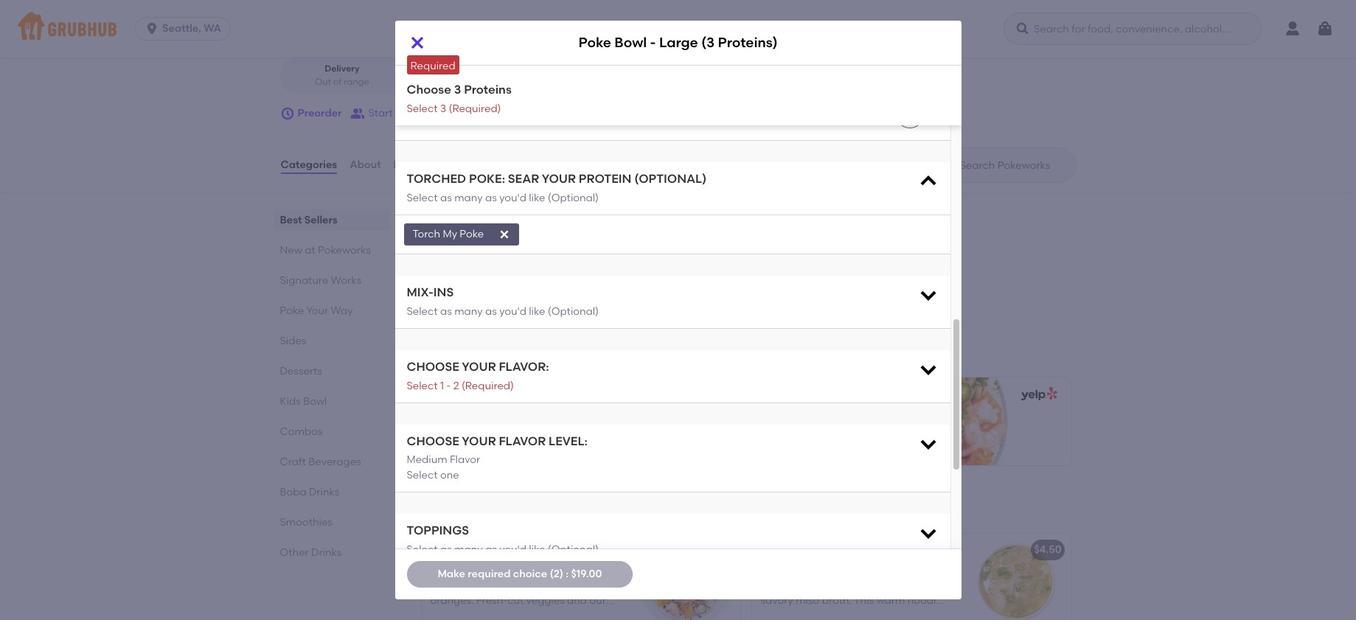 Task type: vqa. For each thing, say whether or not it's contained in the screenshot.
left the of
yes



Task type: locate. For each thing, give the bounding box(es) containing it.
like up choice
[[529, 543, 546, 556]]

1 vertical spatial like
[[529, 305, 546, 318]]

way
[[363, 3, 385, 16], [331, 305, 353, 317]]

you'd down sear
[[500, 192, 527, 204]]

• right mi
[[461, 76, 465, 87]]

see
[[434, 293, 452, 306]]

1 horizontal spatial with
[[851, 610, 872, 621]]

delicate
[[785, 580, 826, 592]]

medium
[[407, 454, 448, 467]]

your inside choose your flavor level: medium flavor select one
[[462, 435, 496, 449]]

kids bowl
[[280, 396, 327, 408]]

reviews button
[[393, 139, 436, 192]]

on left first on the top of the page
[[488, 249, 501, 262]]

• inside pickup 6.0 mi • 10–20 min
[[461, 76, 465, 87]]

1 horizontal spatial sellers
[[457, 331, 508, 350]]

with
[[761, 580, 782, 592], [851, 610, 872, 621]]

seattle, wa
[[162, 22, 221, 35]]

tofu (v)
[[410, 108, 446, 120]]

of
[[333, 76, 342, 87], [558, 249, 568, 262]]

other drinks
[[280, 547, 342, 559]]

0 vertical spatial at
[[305, 244, 316, 257]]

3 like from the top
[[529, 543, 546, 556]]

select inside choose 3 proteins select 3 (required)
[[407, 102, 438, 115]]

2 select from the top
[[407, 192, 438, 204]]

Search Pokeworks search field
[[959, 159, 1072, 173]]

6 select from the top
[[407, 543, 438, 556]]

order down the choose
[[428, 107, 455, 119]]

flavor:
[[499, 360, 549, 374]]

your for flavor
[[462, 435, 496, 449]]

2 like from the top
[[529, 305, 546, 318]]

1 vertical spatial drinks
[[311, 547, 342, 559]]

1 vertical spatial best
[[419, 331, 453, 350]]

valid
[[461, 249, 485, 262]]

3 down the choose
[[440, 102, 446, 115]]

sellers for best sellers most ordered on grubhub
[[457, 331, 508, 350]]

3 (optional) from the top
[[548, 543, 599, 556]]

your for flavor:
[[462, 360, 496, 374]]

bowl inside poke bowl - regular (2 proteins) $15.65
[[460, 417, 485, 430]]

sellers inside "best sellers most ordered on grubhub"
[[457, 331, 508, 350]]

(optional) inside torched poke: sear your protein (optional) select as many as you'd like (optional)
[[548, 192, 599, 204]]

way right your
[[331, 305, 353, 317]]

like up the grubhub
[[529, 305, 546, 318]]

your
[[542, 172, 576, 186], [462, 360, 496, 374], [462, 435, 496, 449]]

2 vertical spatial you'd
[[500, 543, 527, 556]]

your inside choose your flavor: select 1 - 2 (required)
[[462, 360, 496, 374]]

0 vertical spatial best
[[280, 214, 302, 227]]

1 vertical spatial with
[[851, 610, 872, 621]]

0 vertical spatial large
[[660, 34, 699, 51]]

1 like from the top
[[529, 192, 546, 204]]

new up signature
[[280, 244, 302, 257]]

0 horizontal spatial new at pokeworks
[[280, 244, 371, 257]]

0 horizontal spatial of
[[333, 76, 342, 87]]

required
[[468, 568, 511, 581]]

3 right the 6.0
[[454, 83, 461, 97]]

0 horizontal spatial proteins)
[[548, 417, 594, 430]]

one
[[440, 469, 459, 482]]

2 vertical spatial like
[[529, 543, 546, 556]]

0 horizontal spatial best
[[280, 214, 302, 227]]

our
[[928, 580, 944, 592]]

$19.00
[[571, 568, 602, 581]]

5 select from the top
[[407, 469, 438, 482]]

3 many from the top
[[455, 543, 483, 556]]

green
[[874, 610, 903, 621]]

of left $15 at the top of page
[[558, 249, 568, 262]]

select inside choose your flavor level: medium flavor select one
[[407, 469, 438, 482]]

on inside "best sellers most ordered on grubhub"
[[488, 352, 500, 365]]

1 horizontal spatial best
[[419, 331, 453, 350]]

option group containing delivery out of range
[[280, 57, 533, 94]]

0 vertical spatial (3
[[702, 34, 715, 51]]

svg image inside seattle, wa button
[[145, 21, 159, 36]]

best for best sellers
[[280, 214, 302, 227]]

2 vertical spatial many
[[455, 543, 483, 556]]

(required) down proteins
[[449, 102, 501, 115]]

1 vertical spatial you'd
[[500, 305, 527, 318]]

svg image
[[145, 21, 159, 36], [1016, 21, 1031, 36], [280, 106, 295, 121], [904, 109, 916, 121], [918, 171, 939, 192], [499, 229, 511, 241], [918, 434, 939, 454]]

- inside the 'poke bowl - large (3 proteins)' button
[[818, 417, 822, 430]]

1 vertical spatial large
[[824, 417, 854, 430]]

0 vertical spatial of
[[333, 76, 342, 87]]

start group order
[[369, 107, 455, 119]]

choose up 1
[[407, 360, 460, 374]]

group
[[396, 107, 425, 119]]

0 vertical spatial (required)
[[449, 102, 501, 115]]

-
[[651, 34, 656, 51], [447, 380, 451, 392], [487, 417, 491, 430], [818, 417, 822, 430]]

1 vertical spatial way
[[331, 305, 353, 317]]

1 horizontal spatial of
[[558, 249, 568, 262]]

2 vertical spatial your
[[462, 435, 496, 449]]

at
[[305, 244, 316, 257], [458, 500, 474, 518]]

order right the 'correct'
[[593, 27, 616, 37]]

at up toppings
[[458, 500, 474, 518]]

you'd
[[500, 192, 527, 204], [500, 305, 527, 318], [500, 543, 527, 556]]

2 horizontal spatial proteins)
[[869, 417, 914, 430]]

preorder
[[298, 107, 342, 119]]

3 you'd from the top
[[500, 543, 527, 556]]

as up required
[[486, 543, 497, 556]]

1
[[440, 380, 444, 392]]

1 vertical spatial (required)
[[462, 380, 514, 392]]

(required) inside choose your flavor: select 1 - 2 (required)
[[462, 380, 514, 392]]

new up toppings
[[419, 500, 454, 518]]

combined
[[874, 565, 925, 577]]

1 vertical spatial order
[[428, 107, 455, 119]]

best for best sellers most ordered on grubhub
[[419, 331, 453, 350]]

1 vertical spatial of
[[558, 249, 568, 262]]

signature works
[[280, 275, 362, 287]]

2 choose from the top
[[407, 435, 460, 449]]

flavor
[[450, 454, 481, 467]]

of inside delivery out of range
[[333, 76, 342, 87]]

you'd inside torched poke: sear your protein (optional) select as many as you'd like (optional)
[[500, 192, 527, 204]]

bowl
[[615, 34, 647, 51], [303, 396, 327, 408], [460, 417, 485, 430], [791, 417, 815, 430], [497, 544, 522, 557]]

more.
[[446, 264, 475, 277]]

this
[[855, 595, 875, 607]]

offer
[[434, 249, 459, 262]]

2 vertical spatial (optional)
[[548, 543, 599, 556]]

of down delivery at top left
[[333, 76, 342, 87]]

choose up medium
[[407, 435, 460, 449]]

drinks
[[309, 486, 340, 499], [311, 547, 342, 559]]

mix-
[[407, 286, 434, 300]]

1 vertical spatial choose
[[407, 435, 460, 449]]

best sellers most ordered on grubhub
[[419, 331, 548, 365]]

2 (optional) from the top
[[548, 305, 599, 318]]

drinks for boba drinks
[[309, 486, 340, 499]]

1 horizontal spatial new
[[419, 500, 454, 518]]

torched
[[407, 172, 466, 186]]

as down ins at the top of page
[[440, 305, 452, 318]]

many right see in the top left of the page
[[455, 305, 483, 318]]

0 horizontal spatial new
[[280, 244, 302, 257]]

seattle, wa button
[[135, 17, 237, 41]]

your inside torched poke: sear your protein (optional) select as many as you'd like (optional)
[[542, 172, 576, 186]]

bellevue
[[318, 3, 360, 16]]

0 horizontal spatial pokeworks
[[318, 244, 371, 257]]

svg image inside preorder button
[[280, 106, 295, 121]]

1 (optional) from the top
[[548, 192, 599, 204]]

0 horizontal spatial 3
[[440, 102, 446, 115]]

1 vertical spatial many
[[455, 305, 483, 318]]

good food
[[368, 27, 414, 37]]

0 vertical spatial choose
[[407, 360, 460, 374]]

1 choose from the top
[[407, 360, 460, 374]]

poke bowl - regular (2 proteins) $15.65
[[433, 417, 594, 447]]

0 vertical spatial drinks
[[309, 486, 340, 499]]

(optional) down $15 at the top of page
[[548, 305, 599, 318]]

preorder button
[[280, 100, 342, 127]]

about button
[[349, 139, 382, 192]]

1 vertical spatial sellers
[[457, 331, 508, 350]]

(optional) up ":"
[[548, 543, 599, 556]]

1 vertical spatial $15.65
[[697, 544, 728, 557]]

0 vertical spatial many
[[455, 192, 483, 204]]

• right 'ne'
[[405, 3, 409, 16]]

4 select from the top
[[407, 380, 438, 392]]

with up savory
[[761, 580, 782, 592]]

see details
[[434, 293, 489, 306]]

1 vertical spatial at
[[458, 500, 474, 518]]

many right luxe
[[455, 543, 483, 556]]

good
[[368, 27, 392, 37]]

0 horizontal spatial $15.65
[[433, 435, 464, 447]]

min
[[494, 76, 510, 87]]

bowl inside button
[[791, 417, 815, 430]]

(optional) down protein
[[548, 192, 599, 204]]

0 vertical spatial way
[[363, 3, 385, 16]]

+
[[728, 544, 734, 557]]

0 vertical spatial on
[[488, 249, 501, 262]]

$15.65 up flavor
[[433, 435, 464, 447]]

on right ordered
[[488, 352, 500, 365]]

1 vertical spatial poke bowl - large (3 proteins)
[[763, 417, 914, 430]]

chicken
[[761, 544, 803, 557]]

luxe
[[431, 544, 454, 557]]

0 horizontal spatial sellers
[[305, 214, 338, 227]]

most
[[419, 352, 443, 365]]

chicken noodle soup image
[[960, 534, 1071, 621]]

tofu
[[410, 108, 431, 120]]

new
[[280, 244, 302, 257], [419, 500, 454, 518]]

sellers up ordered
[[457, 331, 508, 350]]

choose inside choose your flavor: select 1 - 2 (required)
[[407, 360, 460, 374]]

0 horizontal spatial order
[[428, 107, 455, 119]]

2 you'd from the top
[[500, 305, 527, 318]]

like down sear
[[529, 192, 546, 204]]

0 vertical spatial your
[[542, 172, 576, 186]]

0 horizontal spatial (3
[[702, 34, 715, 51]]

choose for flavor
[[407, 435, 460, 449]]

best inside "best sellers most ordered on grubhub"
[[419, 331, 453, 350]]

1 horizontal spatial large
[[824, 417, 854, 430]]

1 vertical spatial •
[[461, 76, 465, 87]]

way for bellevue
[[363, 3, 385, 16]]

torched poke: sear your protein (optional) select as many as you'd like (optional)
[[407, 172, 707, 204]]

luxe lobster bowl image
[[630, 534, 740, 621]]

1 vertical spatial (optional)
[[548, 305, 599, 318]]

1 vertical spatial your
[[462, 360, 496, 374]]

$15.65 left chicken on the right of page
[[697, 544, 728, 557]]

best sellers
[[280, 214, 338, 227]]

proteins
[[464, 83, 512, 97]]

poke:
[[469, 172, 505, 186]]

1 vertical spatial new at pokeworks
[[419, 500, 562, 518]]

0 vertical spatial you'd
[[500, 192, 527, 204]]

you'd right details at left
[[500, 305, 527, 318]]

0 vertical spatial $15.65
[[433, 435, 464, 447]]

0 horizontal spatial •
[[405, 3, 409, 16]]

1 horizontal spatial •
[[461, 76, 465, 87]]

1 select from the top
[[407, 102, 438, 115]]

1 horizontal spatial way
[[363, 3, 385, 16]]

choose your flavor level: medium flavor select one
[[407, 435, 588, 482]]

choose
[[407, 83, 451, 97]]

drinks for other drinks
[[311, 547, 342, 559]]

pokeworks up toppings select as many as you'd like (optional)
[[478, 500, 562, 518]]

way for your
[[331, 305, 353, 317]]

proteins)
[[718, 34, 778, 51], [548, 417, 594, 430], [869, 417, 914, 430]]

1 vertical spatial pokeworks
[[478, 500, 562, 518]]

noodle
[[805, 544, 842, 557]]

1 horizontal spatial (3
[[856, 417, 866, 430]]

1 horizontal spatial new at pokeworks
[[419, 500, 562, 518]]

1 many from the top
[[455, 192, 483, 204]]

way left 'ne'
[[363, 3, 385, 16]]

2 many from the top
[[455, 305, 483, 318]]

many down poke:
[[455, 192, 483, 204]]

you'd inside toppings select as many as you'd like (optional)
[[500, 543, 527, 556]]

best up most
[[419, 331, 453, 350]]

drinks right other on the left
[[311, 547, 342, 559]]

delivery out of range
[[315, 64, 370, 87]]

svg image
[[1317, 20, 1335, 38], [408, 34, 426, 52], [904, 56, 916, 68], [918, 285, 939, 306], [918, 359, 939, 380], [918, 523, 939, 544]]

order
[[593, 27, 616, 37], [428, 107, 455, 119]]

new at pokeworks up toppings select as many as you'd like (optional)
[[419, 500, 562, 518]]

chicken noodle soup
[[761, 544, 870, 557]]

many inside toppings select as many as you'd like (optional)
[[455, 543, 483, 556]]

0 horizontal spatial large
[[660, 34, 699, 51]]

boba drinks
[[280, 486, 340, 499]]

with down this
[[851, 610, 872, 621]]

on inside $3 off offer valid on first orders of $15 or more.
[[488, 249, 501, 262]]

(required) right 2
[[462, 380, 514, 392]]

3 select from the top
[[407, 305, 438, 318]]

ordered
[[445, 352, 485, 365]]

1 vertical spatial on
[[488, 352, 500, 365]]

1 you'd from the top
[[500, 192, 527, 204]]

1 horizontal spatial 3
[[454, 83, 461, 97]]

1 vertical spatial new
[[419, 500, 454, 518]]

sear
[[508, 172, 540, 186]]

best down the 'categories' 'button'
[[280, 214, 302, 227]]

you'd up make required choice (2) : $19.00
[[500, 543, 527, 556]]

pokeworks
[[318, 244, 371, 257], [478, 500, 562, 518]]

new at pokeworks up signature works
[[280, 244, 371, 257]]

shrimp
[[410, 56, 445, 68]]

0 vertical spatial sellers
[[305, 214, 338, 227]]

0 vertical spatial like
[[529, 192, 546, 204]]

at down best sellers at the left top of page
[[305, 244, 316, 257]]

option group
[[280, 57, 533, 94]]

(optional) inside toppings select as many as you'd like (optional)
[[548, 543, 599, 556]]

1 horizontal spatial pokeworks
[[478, 500, 562, 518]]

required
[[411, 60, 456, 72]]

as down torched
[[440, 192, 452, 204]]

drinks down craft beverages
[[309, 486, 340, 499]]

breast
[[839, 565, 871, 577]]

sellers down the 'categories' 'button'
[[305, 214, 338, 227]]

(optional)
[[635, 172, 707, 186]]

1 horizontal spatial order
[[593, 27, 616, 37]]

(optional) inside mix-ins select as many as you'd like (optional)
[[548, 305, 599, 318]]

choose inside choose your flavor level: medium flavor select one
[[407, 435, 460, 449]]

pokeworks up works
[[318, 244, 371, 257]]

proteins) inside button
[[869, 417, 914, 430]]

0 vertical spatial pokeworks
[[318, 244, 371, 257]]

poke your way
[[280, 305, 353, 317]]

craft
[[280, 456, 306, 469]]

0 vertical spatial with
[[761, 580, 782, 592]]

0 vertical spatial (optional)
[[548, 192, 599, 204]]

out
[[315, 76, 331, 87]]

is
[[788, 610, 795, 621]]

0 horizontal spatial way
[[331, 305, 353, 317]]

1 vertical spatial (3
[[856, 417, 866, 430]]



Task type: describe. For each thing, give the bounding box(es) containing it.
your
[[307, 305, 328, 317]]

first
[[503, 249, 522, 262]]

as up "best sellers most ordered on grubhub"
[[486, 305, 497, 318]]

0 vertical spatial 3
[[454, 83, 461, 97]]

214-
[[439, 3, 459, 16]]

desserts
[[280, 365, 322, 378]]

sides
[[280, 335, 307, 348]]

1182
[[459, 3, 478, 16]]

poke inside poke bowl - regular (2 proteins) $15.65
[[433, 417, 458, 430]]

1 vertical spatial 3
[[440, 102, 446, 115]]

choice
[[513, 568, 548, 581]]

make
[[438, 568, 466, 581]]

flavor
[[499, 435, 546, 449]]

large inside button
[[824, 417, 854, 430]]

promo image
[[611, 243, 665, 297]]

delivery
[[325, 64, 360, 74]]

ins
[[434, 286, 454, 300]]

noodles
[[863, 580, 903, 592]]

choose for flavor:
[[407, 360, 460, 374]]

mi
[[448, 76, 458, 87]]

10–20
[[468, 76, 492, 87]]

1 horizontal spatial $15.65
[[697, 544, 728, 557]]

savory
[[761, 595, 794, 607]]

svg image inside main navigation navigation
[[1317, 20, 1335, 38]]

protein
[[579, 172, 632, 186]]

0 vertical spatial new
[[280, 244, 302, 257]]

luxe lobster bowl
[[431, 544, 522, 557]]

broth.
[[823, 595, 852, 607]]

start group order button
[[351, 100, 455, 127]]

like inside toppings select as many as you'd like (optional)
[[529, 543, 546, 556]]

kids
[[280, 396, 301, 408]]

(425)
[[412, 3, 437, 16]]

(2)
[[550, 568, 564, 581]]

or
[[434, 264, 444, 277]]

soup
[[845, 544, 870, 557]]

poke inside button
[[763, 417, 788, 430]]

proteins) inside poke bowl - regular (2 proteins) $15.65
[[548, 417, 594, 430]]

0 vertical spatial new at pokeworks
[[280, 244, 371, 257]]

0 vertical spatial •
[[405, 3, 409, 16]]

poke bowl - large (3 proteins) inside button
[[763, 417, 914, 430]]

choose 3 proteins select 3 (required)
[[407, 83, 512, 115]]

many inside torched poke: sear your protein (optional) select as many as you'd like (optional)
[[455, 192, 483, 204]]

select inside torched poke: sear your protein (optional) select as many as you'd like (optional)
[[407, 192, 438, 204]]

sellers for best sellers
[[305, 214, 338, 227]]

garnished
[[798, 610, 848, 621]]

:
[[566, 568, 569, 581]]

$3 off offer valid on first orders of $15 or more.
[[434, 232, 586, 277]]

toppings select as many as you'd like (optional)
[[407, 524, 599, 556]]

1 horizontal spatial at
[[458, 500, 474, 518]]

level:
[[549, 435, 588, 449]]

0 horizontal spatial at
[[305, 244, 316, 257]]

poke bowl - large (3 proteins) button
[[752, 378, 1071, 466]]

$15.65 inside poke bowl - regular (2 proteins) $15.65
[[433, 435, 464, 447]]

search icon image
[[937, 156, 954, 174]]

- inside poke bowl - regular (2 proteins) $15.65
[[487, 417, 491, 430]]

as down poke:
[[486, 192, 497, 204]]

like inside torched poke: sear your protein (optional) select as many as you'd like (optional)
[[529, 192, 546, 204]]

on for sellers
[[488, 352, 500, 365]]

torch my poke
[[413, 228, 484, 241]]

many inside mix-ins select as many as you'd like (optional)
[[455, 305, 483, 318]]

boba
[[280, 486, 307, 499]]

like inside mix-ins select as many as you'd like (optional)
[[529, 305, 546, 318]]

select inside mix-ins select as many as you'd like (optional)
[[407, 305, 438, 318]]

chicken
[[798, 565, 836, 577]]

(v)
[[434, 108, 446, 120]]

$3
[[434, 232, 445, 244]]

my
[[443, 228, 457, 241]]

select inside choose your flavor: select 1 - 2 (required)
[[407, 380, 438, 392]]

$15.65 +
[[697, 544, 734, 557]]

ne
[[387, 3, 401, 16]]

details
[[455, 293, 489, 306]]

yelp image
[[1019, 388, 1058, 402]]

works
[[331, 275, 362, 287]]

pickup 6.0 mi • 10–20 min
[[432, 64, 510, 87]]

- inside choose your flavor: select 1 - 2 (required)
[[447, 380, 451, 392]]

onions.
[[906, 610, 941, 621]]

2
[[454, 380, 459, 392]]

food
[[395, 27, 414, 37]]

wa
[[204, 22, 221, 35]]

miso
[[796, 595, 820, 607]]

craft beverages
[[280, 456, 361, 469]]

people icon image
[[351, 106, 366, 121]]

choose your flavor: select 1 - 2 (required)
[[407, 360, 549, 392]]

smoothies
[[280, 517, 333, 529]]

0 vertical spatial order
[[593, 27, 616, 37]]

order inside button
[[428, 107, 455, 119]]

(3 inside button
[[856, 417, 866, 430]]

start
[[369, 107, 393, 119]]

you'd inside mix-ins select as many as you'd like (optional)
[[500, 305, 527, 318]]

$15
[[571, 249, 586, 262]]

on for off
[[488, 249, 501, 262]]

about
[[350, 159, 381, 171]]

savory
[[761, 565, 795, 577]]

as down toppings
[[440, 543, 452, 556]]

reviews
[[394, 159, 435, 171]]

mix-ins select as many as you'd like (optional)
[[407, 286, 599, 318]]

(425) 214-1182 button
[[412, 3, 478, 18]]

main navigation navigation
[[0, 0, 1357, 58]]

warm
[[877, 595, 906, 607]]

select inside toppings select as many as you'd like (optional)
[[407, 543, 438, 556]]

0 vertical spatial poke bowl - large (3 proteins)
[[579, 34, 778, 51]]

(required) inside choose 3 proteins select 3 (required)
[[449, 102, 501, 115]]

1 horizontal spatial proteins)
[[718, 34, 778, 51]]

of inside $3 off offer valid on first orders of $15 or more.
[[558, 249, 568, 262]]

noodle
[[908, 595, 943, 607]]

orders
[[524, 249, 556, 262]]

(2
[[536, 417, 546, 430]]

0 horizontal spatial with
[[761, 580, 782, 592]]

6.0
[[432, 76, 445, 87]]



